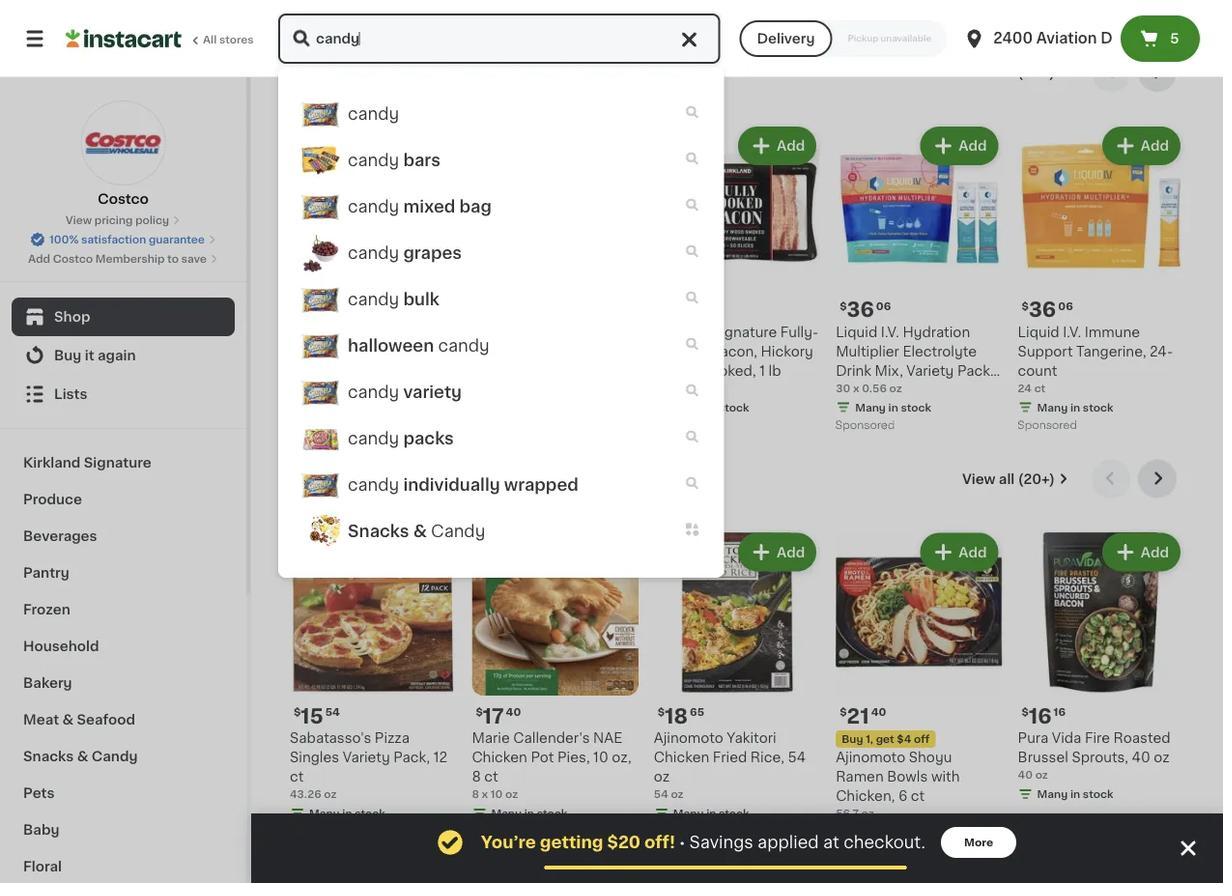 Task type: locate. For each thing, give the bounding box(es) containing it.
10 up you're
[[491, 789, 503, 800]]

yakitori
[[727, 732, 776, 745]]

buy inside item carousel region
[[842, 734, 863, 745]]

1 horizontal spatial costco
[[98, 192, 149, 206]]

1 horizontal spatial i.v.
[[1063, 326, 1081, 339]]

$4
[[897, 734, 911, 745]]

1 inside kirkland signature alkaline water, 1 liter, 18 ct
[[574, 345, 579, 358]]

many in stock down the 6
[[855, 828, 932, 839]]

signature inside kirkland signature alkaline water, 1 liter, 18 ct
[[530, 326, 595, 339]]

i.v. inside liquid i.v. immune support tangerine, 24- count 24 ct
[[1063, 326, 1081, 339]]

oz, down nae
[[612, 751, 632, 765]]

1 horizontal spatial oz,
[[870, 384, 890, 397]]

oz down roasted
[[1154, 751, 1170, 765]]

all inside popup button
[[999, 473, 1015, 486]]

54 inside $ 15 54
[[325, 707, 340, 718]]

6
[[899, 790, 908, 803]]

variety inside sabatasso's pizza singles variety pack, 12 ct 43.26 oz
[[343, 751, 390, 765]]

2 chicken from the left
[[654, 751, 710, 765]]

0 vertical spatial 18
[[620, 345, 635, 358]]

many in stock for ajinomoto shoyu ramen bowls with chicken, 6 ct
[[855, 828, 932, 839]]

all stores link
[[66, 12, 255, 66]]

16 up the vida
[[1054, 707, 1066, 718]]

view all (20+) button
[[955, 460, 1076, 499]]

0 horizontal spatial $ 36 06
[[840, 300, 891, 320]]

candy for candy bars
[[348, 152, 399, 169]]

1 vertical spatial candy
[[92, 750, 138, 763]]

$ for kirkland signature baby wipes, fragrance free, 900 ct
[[294, 301, 301, 312]]

0 horizontal spatial 54
[[325, 707, 340, 718]]

many in stock for liquid i.v. hydration multiplier electrolyte drink mix, variety pack, 0.56 oz, 30 ct
[[855, 402, 932, 413]]

add button
[[376, 129, 451, 164], [740, 129, 815, 164], [922, 129, 997, 164], [1104, 129, 1179, 164], [740, 535, 815, 570], [922, 535, 997, 570], [1104, 535, 1179, 570]]

0 horizontal spatial variety
[[343, 751, 390, 765]]

item carousel region containing frozen entrees
[[290, 460, 1185, 870]]

2 liquid from the left
[[1018, 326, 1060, 339]]

variety
[[403, 384, 462, 400]]

lb
[[769, 364, 781, 378]]

add costco membership to save
[[28, 254, 207, 264]]

0 vertical spatial variety
[[907, 364, 954, 378]]

applied
[[758, 834, 819, 851]]

kirkland signature alkaline water, 1 liter, 18 ct button
[[472, 123, 638, 419]]

1 vertical spatial buy
[[842, 734, 863, 745]]

delivery button
[[740, 20, 832, 57]]

meat & seafood link
[[12, 701, 235, 738]]

0 vertical spatial &
[[413, 523, 427, 540]]

40 inside $ 21 40
[[871, 707, 887, 718]]

many down 30 x 0.56 oz
[[855, 402, 886, 413]]

candy down fragrance
[[348, 384, 399, 400]]

all
[[203, 34, 217, 45]]

1 $ 36 06 from the left
[[840, 300, 891, 320]]

candy for candy individually wrapped
[[348, 477, 399, 493]]

24-
[[1150, 345, 1173, 358]]

candy bars
[[348, 152, 441, 169]]

many in stock down "43.26"
[[309, 809, 385, 819]]

buy it again
[[54, 349, 136, 362]]

0.56 down drink
[[836, 384, 867, 397]]

item carousel region
[[290, 54, 1185, 444], [290, 460, 1185, 870]]

signature inside kirkland signature baby wipes, fragrance free, 900 ct 900 ct
[[348, 326, 413, 339]]

all for 36
[[999, 66, 1014, 80]]

& right meat at bottom left
[[62, 713, 74, 727]]

$ 36 06
[[840, 300, 891, 320], [1022, 300, 1073, 320]]

1 horizontal spatial 54
[[654, 789, 668, 800]]

2 horizontal spatial &
[[413, 523, 427, 540]]

1 vertical spatial 900
[[290, 383, 312, 394]]

pantry
[[23, 566, 69, 580]]

0 horizontal spatial candy
[[92, 750, 138, 763]]

1 vertical spatial snacks
[[23, 750, 74, 763]]

ajinomoto for chicken
[[654, 732, 724, 745]]

$ inside $ 21 40
[[840, 707, 847, 718]]

1,
[[866, 734, 873, 745]]

kirkland inside kirkland signature baby wipes, fragrance free, 900 ct 900 ct
[[290, 326, 345, 339]]

signature for 1
[[530, 326, 595, 339]]

1 horizontal spatial pack,
[[957, 364, 994, 378]]

1 vertical spatial frozen
[[23, 603, 70, 616]]

many in stock for marie callender's nae chicken pot pies, 10 oz, 8 ct
[[491, 809, 567, 819]]

1 vertical spatial 54
[[788, 751, 806, 765]]

kirkland inside kirkland signature alkaline water, 1 liter, 18 ct
[[472, 326, 527, 339]]

in for liquid i.v. immune support tangerine, 24- count
[[1071, 402, 1080, 413]]

liter,
[[583, 345, 616, 358]]

signature up bacon,
[[712, 326, 777, 339]]

many in stock up favorites on the left of the page
[[491, 14, 567, 24]]

$20
[[607, 834, 641, 851]]

$ up 'support'
[[1022, 301, 1029, 312]]

ajinomoto yakitori chicken fried rice, 54 oz 54 oz
[[654, 732, 806, 800]]

1 vertical spatial view
[[66, 215, 92, 226]]

& inside search list box
[[413, 523, 427, 540]]

0 horizontal spatial costco
[[53, 254, 93, 264]]

cooked
[[654, 345, 707, 358]]

0 vertical spatial frozen
[[290, 469, 362, 489]]

$ up sabatasso's
[[294, 707, 301, 718]]

baby inside kirkland signature baby wipes, fragrance free, 900 ct 900 ct
[[416, 326, 452, 339]]

2 all from the top
[[999, 473, 1015, 486]]

snacks down frozen entrees
[[348, 523, 409, 540]]

& for snacks & candy link
[[77, 750, 88, 763]]

stock
[[537, 14, 567, 24], [355, 402, 385, 413], [719, 402, 749, 413], [901, 402, 932, 413], [1083, 402, 1114, 413], [1083, 789, 1114, 800], [355, 809, 385, 819], [537, 809, 567, 819], [719, 809, 749, 819], [901, 828, 932, 839]]

costco up view pricing policy link
[[98, 192, 149, 206]]

0 horizontal spatial 17
[[483, 706, 504, 727]]

signature for bacon,
[[712, 326, 777, 339]]

1 left lb
[[760, 364, 765, 378]]

24
[[301, 300, 328, 320], [1018, 383, 1032, 394]]

buy it again link
[[12, 336, 235, 375]]

$ 36 06 for liquid i.v. immune support tangerine, 24- count
[[1022, 300, 1073, 320]]

40 up the marie
[[506, 707, 521, 718]]

54
[[325, 707, 340, 718], [788, 751, 806, 765], [654, 789, 668, 800]]

pack, down pizza
[[394, 751, 430, 765]]

0 horizontal spatial 24
[[301, 300, 328, 320]]

sponsored badge image down 56.7
[[836, 846, 894, 857]]

chicken inside marie callender's nae chicken pot pies, 10 oz, 8 ct 8 x 10 oz
[[472, 751, 527, 765]]

many down wipes,
[[309, 402, 340, 413]]

2 vertical spatial view
[[962, 473, 996, 486]]

40 inside 17 40
[[688, 301, 703, 312]]

1 vertical spatial 24
[[1018, 383, 1032, 394]]

product group containing 15
[[290, 530, 456, 826]]

$ left 87
[[294, 301, 301, 312]]

all left the (20+)
[[999, 473, 1015, 486]]

$ inside $ 17 40
[[476, 707, 483, 718]]

product group
[[290, 123, 456, 419], [654, 123, 821, 419], [836, 123, 1003, 437], [1018, 123, 1185, 437], [290, 530, 456, 826], [472, 530, 638, 826], [654, 530, 821, 826], [836, 530, 1003, 862], [1018, 530, 1185, 806]]

all inside popup button
[[999, 66, 1014, 80]]

1 vertical spatial 1
[[760, 364, 765, 378]]

i.v. up multiplier
[[881, 326, 899, 339]]

0 vertical spatial 54
[[325, 707, 340, 718]]

$ inside "$ 18 65"
[[658, 707, 665, 718]]

54 right rice,
[[788, 751, 806, 765]]

1 horizontal spatial 06
[[1058, 301, 1073, 312]]

view pricing policy
[[66, 215, 169, 226]]

sponsored badge image
[[836, 13, 894, 24], [836, 421, 894, 432], [1018, 421, 1076, 432], [836, 846, 894, 857]]

view for frozen entrees
[[962, 473, 996, 486]]

oz right "43.26"
[[324, 789, 337, 800]]

0 vertical spatial all
[[999, 66, 1014, 80]]

1 vertical spatial x
[[482, 789, 488, 800]]

signature inside kirkland signature fully- cooked bacon, hickory wood smoked, 1 lb
[[712, 326, 777, 339]]

sponsored badge image down 30 x 0.56 oz
[[836, 421, 894, 432]]

frozen
[[290, 469, 362, 489], [23, 603, 70, 616]]

buy left the it
[[54, 349, 82, 362]]

0 horizontal spatial chicken
[[472, 751, 527, 765]]

rice,
[[751, 751, 784, 765]]

1 horizontal spatial 24
[[1018, 383, 1032, 394]]

view down 2400
[[962, 66, 995, 80]]

1 horizontal spatial snacks & candy
[[348, 523, 485, 540]]

ajinomoto inside ajinomoto yakitori chicken fried rice, 54 oz 54 oz
[[654, 732, 724, 745]]

entrees
[[367, 469, 450, 489]]

0 vertical spatial 900
[[290, 364, 318, 378]]

household link
[[12, 628, 235, 665]]

all left (30+)
[[999, 66, 1014, 80]]

ct inside kirkland signature alkaline water, 1 liter, 18 ct
[[472, 364, 486, 378]]

18 right liter, on the top of page
[[620, 345, 635, 358]]

ajinomoto down "$ 18 65"
[[654, 732, 724, 745]]

pack, down electrolyte
[[957, 364, 994, 378]]

1 vertical spatial ajinomoto
[[836, 751, 906, 765]]

in inside button
[[524, 14, 534, 24]]

0 horizontal spatial 18
[[620, 345, 635, 358]]

many in stock down liquid i.v. immune support tangerine, 24- count 24 ct
[[1037, 402, 1114, 413]]

$ up the marie
[[476, 707, 483, 718]]

candy down candy individually wrapped
[[431, 523, 485, 540]]

1 horizontal spatial &
[[77, 750, 88, 763]]

0.56 inside 'liquid i.v. hydration multiplier electrolyte drink mix, variety pack, 0.56 oz, 30 ct'
[[836, 384, 867, 397]]

sponsored badge image for ajinomoto shoyu ramen bowls with chicken, 6 ct
[[836, 846, 894, 857]]

ajinomoto down 1,
[[836, 751, 906, 765]]

54 up off! on the right bottom of the page
[[654, 789, 668, 800]]

1 horizontal spatial 30
[[894, 384, 912, 397]]

savings
[[689, 834, 753, 851]]

ajinomoto inside 'ajinomoto shoyu ramen bowls with chicken, 6 ct 56.7 oz'
[[836, 751, 906, 765]]

0 horizontal spatial frozen
[[23, 603, 70, 616]]

view all (20+)
[[962, 473, 1055, 486]]

1 horizontal spatial ajinomoto
[[836, 751, 906, 765]]

candy for candy grapes
[[348, 245, 399, 261]]

1 vertical spatial item carousel region
[[290, 460, 1185, 870]]

snacks & candy down entrees
[[348, 523, 485, 540]]

service type group
[[740, 20, 947, 57]]

2400 aviation dr
[[994, 31, 1119, 45]]

& inside snacks & candy link
[[77, 750, 88, 763]]

candy mixed bag
[[348, 199, 492, 215]]

oz down brussel
[[1036, 770, 1048, 781]]

54 right 15
[[325, 707, 340, 718]]

pizza
[[375, 732, 410, 745]]

item carousel region containing customer favorites
[[290, 54, 1185, 444]]

0 vertical spatial view
[[962, 66, 995, 80]]

it
[[85, 349, 94, 362]]

87
[[330, 301, 344, 312]]

0 vertical spatial 24
[[301, 300, 328, 320]]

1 horizontal spatial 16
[[1054, 707, 1066, 718]]

many for marie callender's nae chicken pot pies, 10 oz, 8 ct
[[491, 809, 522, 819]]

frozen down pantry
[[23, 603, 70, 616]]

2 item carousel region from the top
[[290, 460, 1185, 870]]

stock inside many in stock button
[[537, 14, 567, 24]]

membership
[[95, 254, 165, 264]]

36
[[847, 300, 874, 320], [1029, 300, 1056, 320]]

stock for ajinomoto shoyu ramen bowls with chicken, 6 ct
[[901, 828, 932, 839]]

0 vertical spatial costco
[[98, 192, 149, 206]]

view left the (20+)
[[962, 473, 996, 486]]

1 horizontal spatial baby
[[416, 326, 452, 339]]

many in stock down 30 x 0.56 oz
[[855, 402, 932, 413]]

brussel
[[1018, 751, 1069, 765]]

40 right 21
[[871, 707, 887, 718]]

0 vertical spatial buy
[[54, 349, 82, 362]]

1 36 from the left
[[847, 300, 874, 320]]

mix,
[[875, 364, 903, 378]]

1 horizontal spatial 17
[[665, 300, 686, 320]]

guarantee
[[149, 234, 205, 245]]

snacks & candy down meat & seafood
[[23, 750, 138, 763]]

0 horizontal spatial buy
[[54, 349, 82, 362]]

$ 36 06 up multiplier
[[840, 300, 891, 320]]

many down brussel
[[1037, 789, 1068, 800]]

$ inside $ 24 87
[[294, 301, 301, 312]]

ajinomoto for ramen
[[836, 751, 906, 765]]

chicken inside ajinomoto yakitori chicken fried rice, 54 oz 54 oz
[[654, 751, 710, 765]]

0 horizontal spatial 06
[[876, 301, 891, 312]]

kirkland for water,
[[472, 326, 527, 339]]

many in stock up the savings
[[673, 809, 749, 819]]

oz, inside 'liquid i.v. hydration multiplier electrolyte drink mix, variety pack, 0.56 oz, 30 ct'
[[870, 384, 890, 397]]

16 inside $ 16 16
[[1054, 707, 1066, 718]]

baby
[[416, 326, 452, 339], [23, 823, 59, 837]]

2 06 from the left
[[1058, 301, 1073, 312]]

0 vertical spatial baby
[[416, 326, 452, 339]]

singles
[[290, 751, 339, 765]]

kirkland inside kirkland signature fully- cooked bacon, hickory wood smoked, 1 lb
[[654, 326, 709, 339]]

16 up pura
[[1029, 706, 1052, 727]]

liquid inside 'liquid i.v. hydration multiplier electrolyte drink mix, variety pack, 0.56 oz, 30 ct'
[[836, 326, 878, 339]]

0 vertical spatial candy
[[431, 523, 485, 540]]

oz down mix,
[[889, 383, 902, 394]]

1 horizontal spatial frozen
[[290, 469, 362, 489]]

many for liquid i.v. immune support tangerine, 24- count
[[1037, 402, 1068, 413]]

candy down customer favorites
[[348, 106, 399, 122]]

kirkland up alkaline
[[472, 326, 527, 339]]

$ inside $ 15 54
[[294, 707, 301, 718]]

1 i.v. from the left
[[881, 326, 899, 339]]

1 horizontal spatial chicken
[[654, 751, 710, 765]]

$ up multiplier
[[840, 301, 847, 312]]

ct inside sabatasso's pizza singles variety pack, 12 ct 43.26 oz
[[290, 770, 304, 784]]

nae
[[593, 732, 622, 745]]

to
[[167, 254, 179, 264]]

stock for sabatasso's pizza singles variety pack, 12 ct
[[355, 809, 385, 819]]

signature up water,
[[530, 326, 595, 339]]

shop link
[[12, 298, 235, 336]]

0 horizontal spatial liquid
[[836, 326, 878, 339]]

kirkland up wipes,
[[290, 326, 345, 339]]

17 up the marie
[[483, 706, 504, 727]]

1 horizontal spatial variety
[[907, 364, 954, 378]]

oz down "$ 18 65"
[[654, 770, 670, 784]]

2 $ 36 06 from the left
[[1022, 300, 1073, 320]]

all for 16
[[999, 473, 1015, 486]]

oz, down mix,
[[870, 384, 890, 397]]

0 vertical spatial snacks & candy
[[348, 523, 485, 540]]

2400
[[994, 31, 1033, 45]]

$ for liquid i.v. hydration multiplier electrolyte drink mix, variety pack, 0.56 oz, 30 ct
[[840, 301, 847, 312]]

view inside popup button
[[962, 66, 995, 80]]

product group containing 21
[[836, 530, 1003, 862]]

stock for pura vida fire roasted brussel sprouts, 40 oz
[[1083, 789, 1114, 800]]

1 all from the top
[[999, 66, 1014, 80]]

candy up frozen entrees
[[348, 430, 399, 447]]

candy down "seafood"
[[92, 750, 138, 763]]

variety
[[907, 364, 954, 378], [343, 751, 390, 765]]

x down drink
[[853, 383, 859, 394]]

0 vertical spatial 1
[[574, 345, 579, 358]]

1 inside kirkland signature fully- cooked bacon, hickory wood smoked, 1 lb
[[760, 364, 765, 378]]

signature up fragrance
[[348, 326, 413, 339]]

oz up you're
[[505, 789, 518, 800]]

1 horizontal spatial 1
[[760, 364, 765, 378]]

(20+)
[[1018, 473, 1055, 486]]

liquid up 'support'
[[1018, 326, 1060, 339]]

candy down candy bars in the left top of the page
[[348, 199, 399, 215]]

30 down drink
[[836, 383, 851, 394]]

x up you're
[[482, 789, 488, 800]]

0 horizontal spatial ajinomoto
[[654, 732, 724, 745]]

liquid for liquid i.v. hydration multiplier electrolyte drink mix, variety pack, 0.56 oz, 30 ct
[[836, 326, 878, 339]]

view all (30+) button
[[954, 54, 1076, 92]]

sprouts,
[[1072, 751, 1129, 765]]

5
[[1170, 32, 1179, 45]]

aviation
[[1037, 31, 1097, 45]]

multiplier
[[836, 345, 899, 358]]

0 horizontal spatial snacks & candy
[[23, 750, 138, 763]]

1 horizontal spatial 10
[[593, 751, 608, 765]]

many inside button
[[491, 14, 522, 24]]

0 vertical spatial pack,
[[957, 364, 994, 378]]

1 item carousel region from the top
[[290, 54, 1185, 444]]

candy for candy packs
[[348, 430, 399, 447]]

& down meat & seafood
[[77, 750, 88, 763]]

36 for liquid i.v. hydration multiplier electrolyte drink mix, variety pack, 0.56 oz, 30 ct
[[847, 300, 874, 320]]

many up favorites on the left of the page
[[491, 14, 522, 24]]

view up 100%
[[66, 215, 92, 226]]

0 horizontal spatial &
[[62, 713, 74, 727]]

all
[[999, 66, 1014, 80], [999, 473, 1015, 486]]

$ up buy 1, get $4 off
[[840, 707, 847, 718]]

product group containing 16
[[1018, 530, 1185, 806]]

40 down brussel
[[1018, 770, 1033, 781]]

1 900 from the top
[[290, 364, 318, 378]]

8
[[472, 770, 481, 784], [472, 789, 479, 800]]

pets
[[23, 787, 55, 800]]

baby up free,
[[416, 326, 452, 339]]

1 horizontal spatial candy
[[431, 523, 485, 540]]

oz inside sabatasso's pizza singles variety pack, 12 ct 43.26 oz
[[324, 789, 337, 800]]

1 chicken from the left
[[472, 751, 527, 765]]

0.56 down mix,
[[862, 383, 887, 394]]

candy
[[348, 106, 399, 122], [348, 152, 399, 169], [348, 199, 399, 215], [348, 245, 399, 261], [348, 291, 399, 308], [438, 338, 490, 354], [348, 384, 399, 400], [348, 430, 399, 447], [348, 477, 399, 493]]

stock for marie callender's nae chicken pot pies, 10 oz, 8 ct
[[537, 809, 567, 819]]

& for meat & seafood link
[[62, 713, 74, 727]]

0 horizontal spatial 36
[[847, 300, 874, 320]]

variety down pizza
[[343, 751, 390, 765]]

snacks & candy inside search list box
[[348, 523, 485, 540]]

0 vertical spatial oz,
[[870, 384, 890, 397]]

pot
[[531, 751, 554, 765]]

costco logo image
[[81, 100, 166, 186]]

1 horizontal spatial buy
[[842, 734, 863, 745]]

i.v. up 'support'
[[1063, 326, 1081, 339]]

save
[[181, 254, 207, 264]]

packs
[[403, 430, 454, 447]]

alkaline
[[472, 345, 524, 358]]

0 horizontal spatial 1
[[574, 345, 579, 358]]

1 horizontal spatial liquid
[[1018, 326, 1060, 339]]

$ 36 06 up 'support'
[[1022, 300, 1073, 320]]

many down count on the top right of the page
[[1037, 402, 1068, 413]]

1 vertical spatial snacks & candy
[[23, 750, 138, 763]]

1 vertical spatial &
[[62, 713, 74, 727]]

18 left 65
[[665, 706, 688, 727]]

product group containing 24
[[290, 123, 456, 419]]

None search field
[[276, 12, 722, 66]]

17 up cooked
[[665, 300, 686, 320]]

0 horizontal spatial pack,
[[394, 751, 430, 765]]

oz,
[[870, 384, 890, 397], [612, 751, 632, 765]]

many in stock for liquid i.v. immune support tangerine, 24- count
[[1037, 402, 1114, 413]]

drink
[[836, 364, 872, 378]]

kirkland signature link
[[12, 444, 235, 481]]

0 horizontal spatial i.v.
[[881, 326, 899, 339]]

liquid i.v. hydration multiplier electrolyte drink mix, variety pack, 0.56 oz, 30 ct
[[836, 326, 994, 397]]

1 vertical spatial oz,
[[612, 751, 632, 765]]

count
[[1018, 364, 1057, 378]]

36 up 'support'
[[1029, 300, 1056, 320]]

0 horizontal spatial oz,
[[612, 751, 632, 765]]

1 liquid from the left
[[836, 326, 878, 339]]

many up you're
[[491, 809, 522, 819]]

1 vertical spatial all
[[999, 473, 1015, 486]]

$ for sabatasso's pizza singles variety pack, 12 ct
[[294, 707, 301, 718]]

in for ajinomoto shoyu ramen bowls with chicken, 6 ct
[[889, 828, 898, 839]]

& inside meat & seafood link
[[62, 713, 74, 727]]

signature
[[348, 326, 413, 339], [530, 326, 595, 339], [712, 326, 777, 339], [84, 456, 151, 470]]

1 vertical spatial 18
[[665, 706, 688, 727]]

many up •
[[673, 809, 704, 819]]

customer favorites
[[290, 63, 501, 83]]

candy up variety
[[438, 338, 490, 354]]

callender's
[[513, 732, 590, 745]]

many in stock down pura vida fire roasted brussel sprouts, 40 oz 40 oz
[[1037, 789, 1114, 800]]

1 horizontal spatial snacks
[[348, 523, 409, 540]]

instacart logo image
[[66, 27, 182, 50]]

sponsored badge image right the delivery button
[[836, 13, 894, 24]]

2 36 from the left
[[1029, 300, 1056, 320]]

chicken
[[472, 751, 527, 765], [654, 751, 710, 765]]

0 horizontal spatial baby
[[23, 823, 59, 837]]

1 vertical spatial 8
[[472, 789, 479, 800]]

wipes,
[[290, 345, 336, 358]]

i.v.
[[881, 326, 899, 339], [1063, 326, 1081, 339]]

0 vertical spatial 8
[[472, 770, 481, 784]]

view inside popup button
[[962, 473, 996, 486]]

oz inside 'ajinomoto shoyu ramen bowls with chicken, 6 ct 56.7 oz'
[[861, 809, 874, 819]]

many in stock for sabatasso's pizza singles variety pack, 12 ct
[[309, 809, 385, 819]]

1 06 from the left
[[876, 301, 891, 312]]

liquid inside liquid i.v. immune support tangerine, 24- count 24 ct
[[1018, 326, 1060, 339]]

2 vertical spatial 54
[[654, 789, 668, 800]]

pack, inside sabatasso's pizza singles variety pack, 12 ct 43.26 oz
[[394, 751, 430, 765]]

many down "43.26"
[[309, 809, 340, 819]]

0 horizontal spatial x
[[482, 789, 488, 800]]

30 inside 'liquid i.v. hydration multiplier electrolyte drink mix, variety pack, 0.56 oz, 30 ct'
[[894, 384, 912, 397]]

30 down mix,
[[894, 384, 912, 397]]

1 horizontal spatial x
[[853, 383, 859, 394]]

0 vertical spatial item carousel region
[[290, 54, 1185, 444]]

i.v. inside 'liquid i.v. hydration multiplier electrolyte drink mix, variety pack, 0.56 oz, 30 ct'
[[881, 326, 899, 339]]

halloween
[[348, 338, 434, 354]]

variety down electrolyte
[[907, 364, 954, 378]]

06 up multiplier
[[876, 301, 891, 312]]

36 up multiplier
[[847, 300, 874, 320]]

1 vertical spatial pack,
[[394, 751, 430, 765]]

$ for pura vida fire roasted brussel sprouts, 40 oz
[[1022, 707, 1029, 718]]

1 left liter, on the top of page
[[574, 345, 579, 358]]

$ inside $ 16 16
[[1022, 707, 1029, 718]]

sponsored badge image up the (20+)
[[1018, 421, 1076, 432]]

06 for liquid i.v. hydration multiplier electrolyte drink mix, variety pack, 0.56 oz, 30 ct
[[876, 301, 891, 312]]

100% satisfaction guarantee button
[[30, 228, 216, 247]]

pura
[[1018, 732, 1049, 745]]

06 up 'support'
[[1058, 301, 1073, 312]]

chicken,
[[836, 790, 895, 803]]

2 i.v. from the left
[[1063, 326, 1081, 339]]

0 vertical spatial snacks
[[348, 523, 409, 540]]

1 horizontal spatial $ 36 06
[[1022, 300, 1073, 320]]

many in stock down kirkland signature baby wipes, fragrance free, 900 ct 900 ct
[[309, 402, 385, 413]]

40 down roasted
[[1132, 751, 1151, 765]]



Task type: describe. For each thing, give the bounding box(es) containing it.
$ 17 40
[[476, 706, 521, 727]]

06 for liquid i.v. immune support tangerine, 24- count
[[1058, 301, 1073, 312]]

kirkland signature fully- cooked bacon, hickory wood smoked, 1 lb
[[654, 326, 819, 378]]

1 vertical spatial 17
[[483, 706, 504, 727]]

$ 21 40
[[840, 706, 887, 727]]

buy for buy 1, get $4 off
[[842, 734, 863, 745]]

40 inside $ 17 40
[[506, 707, 521, 718]]

x inside marie callender's nae chicken pot pies, 10 oz, 8 ct 8 x 10 oz
[[482, 789, 488, 800]]

frozen for frozen entrees
[[290, 469, 362, 489]]

snacks inside search list box
[[348, 523, 409, 540]]

43.26
[[290, 789, 321, 800]]

15
[[301, 706, 323, 727]]

ct inside 'ajinomoto shoyu ramen bowls with chicken, 6 ct 56.7 oz'
[[911, 790, 925, 803]]

with
[[931, 770, 960, 784]]

beverages
[[23, 529, 97, 543]]

product group containing 18
[[654, 530, 821, 826]]

buy for buy it again
[[54, 349, 82, 362]]

5 button
[[1121, 15, 1200, 62]]

favorites
[[402, 63, 501, 83]]

you're
[[481, 834, 536, 851]]

get
[[876, 734, 894, 745]]

Search field
[[278, 14, 720, 64]]

sponsored badge image for liquid i.v. immune support tangerine, 24- count
[[1018, 421, 1076, 432]]

oz inside marie callender's nae chicken pot pies, 10 oz, 8 ct 8 x 10 oz
[[505, 789, 518, 800]]

bakery
[[23, 676, 72, 690]]

24 inside liquid i.v. immune support tangerine, 24- count 24 ct
[[1018, 383, 1032, 394]]

in for ajinomoto yakitori chicken fried rice, 54 oz
[[706, 809, 716, 819]]

12
[[434, 751, 447, 765]]

0 vertical spatial 17
[[665, 300, 686, 320]]

tangerine,
[[1076, 345, 1146, 358]]

all stores
[[203, 34, 254, 45]]

100%
[[49, 234, 79, 245]]

signature up produce link
[[84, 456, 151, 470]]

delivery
[[757, 32, 815, 45]]

kirkland for cooked
[[654, 326, 709, 339]]

bars
[[403, 152, 441, 169]]

candy individually wrapped
[[348, 477, 579, 493]]

2 8 from the top
[[472, 789, 479, 800]]

bulk
[[403, 291, 439, 308]]

customer
[[290, 63, 397, 83]]

off!
[[644, 834, 676, 851]]

dr
[[1101, 31, 1119, 45]]

electrolyte
[[903, 345, 977, 358]]

0 vertical spatial 10
[[593, 751, 608, 765]]

18 inside kirkland signature alkaline water, 1 liter, 18 ct
[[620, 345, 635, 358]]

lists
[[54, 387, 87, 401]]

2 900 from the top
[[290, 383, 312, 394]]

2400 aviation dr button
[[963, 12, 1119, 66]]

i.v. for multiplier
[[881, 326, 899, 339]]

kirkland up produce
[[23, 456, 81, 470]]

many for liquid i.v. hydration multiplier electrolyte drink mix, variety pack, 0.56 oz, 30 ct
[[855, 402, 886, 413]]

liquid for liquid i.v. immune support tangerine, 24- count 24 ct
[[1018, 326, 1060, 339]]

candy inside search list box
[[431, 523, 485, 540]]

produce link
[[12, 481, 235, 518]]

view for customer favorites
[[962, 66, 995, 80]]

kirkland signature alkaline water, 1 liter, 18 ct
[[472, 326, 635, 378]]

candy for candy variety
[[348, 384, 399, 400]]

search list box
[[294, 91, 709, 562]]

you're getting $20 off!
[[481, 834, 676, 851]]

shop
[[54, 310, 90, 324]]

$ for marie callender's nae chicken pot pies, 10 oz, 8 ct
[[476, 707, 483, 718]]

produce
[[23, 493, 82, 506]]

individually
[[403, 477, 500, 493]]

many for ajinomoto shoyu ramen bowls with chicken, 6 ct
[[855, 828, 886, 839]]

getting
[[540, 834, 603, 851]]

sponsored badge image for liquid i.v. hydration multiplier electrolyte drink mix, variety pack, 0.56 oz, 30 ct
[[836, 421, 894, 432]]

i.v. for support
[[1063, 326, 1081, 339]]

lists link
[[12, 375, 235, 414]]

0 horizontal spatial 10
[[491, 789, 503, 800]]

signature for fragrance
[[348, 326, 413, 339]]

many for sabatasso's pizza singles variety pack, 12 ct
[[309, 809, 340, 819]]

pack, inside 'liquid i.v. hydration multiplier electrolyte drink mix, variety pack, 0.56 oz, 30 ct'
[[957, 364, 994, 378]]

many down wood
[[673, 402, 704, 413]]

1 vertical spatial costco
[[53, 254, 93, 264]]

more
[[964, 837, 993, 848]]

at
[[823, 834, 840, 851]]

candy for candy mixed bag
[[348, 199, 399, 215]]

household
[[23, 640, 99, 653]]

policy
[[135, 215, 169, 226]]

hickory
[[761, 345, 813, 358]]

support
[[1018, 345, 1073, 358]]

snacks & candy link
[[12, 738, 235, 775]]

buy 1, get $4 off
[[842, 734, 930, 745]]

beverages link
[[12, 518, 235, 555]]

wood
[[654, 364, 694, 378]]

fire
[[1085, 732, 1110, 745]]

0 horizontal spatial snacks
[[23, 750, 74, 763]]

65
[[690, 707, 704, 718]]

grapes
[[403, 245, 462, 261]]

in for pura vida fire roasted brussel sprouts, 40 oz
[[1071, 789, 1080, 800]]

many for pura vida fire roasted brussel sprouts, 40 oz
[[1037, 789, 1068, 800]]

bakery link
[[12, 665, 235, 701]]

marie
[[472, 732, 510, 745]]

sabatasso's
[[290, 732, 371, 745]]

kirkland for wipes,
[[290, 326, 345, 339]]

30 x 0.56 oz
[[836, 383, 902, 394]]

$ 24 87
[[294, 300, 344, 320]]

stock for kirkland signature baby wipes, fragrance free, 900 ct
[[355, 402, 385, 413]]

candy for candy bulk
[[348, 291, 399, 308]]

in for marie callender's nae chicken pot pies, 10 oz, 8 ct
[[524, 809, 534, 819]]

off
[[914, 734, 930, 745]]

1 horizontal spatial 18
[[665, 706, 688, 727]]

bacon,
[[711, 345, 757, 358]]

many for ajinomoto yakitori chicken fried rice, 54 oz
[[673, 809, 704, 819]]

ct inside marie callender's nae chicken pot pies, 10 oz, 8 ct 8 x 10 oz
[[484, 770, 498, 784]]

1 8 from the top
[[472, 770, 481, 784]]

oz, inside marie callender's nae chicken pot pies, 10 oz, 8 ct 8 x 10 oz
[[612, 751, 632, 765]]

ct inside 'liquid i.v. hydration multiplier electrolyte drink mix, variety pack, 0.56 oz, 30 ct'
[[915, 384, 929, 397]]

0 vertical spatial x
[[853, 383, 859, 394]]

stock for ajinomoto yakitori chicken fried rice, 54 oz
[[719, 809, 749, 819]]

many in stock for kirkland signature baby wipes, fragrance free, 900 ct
[[309, 402, 385, 413]]

pets link
[[12, 775, 235, 812]]

2 horizontal spatial 54
[[788, 751, 806, 765]]

shoyu
[[909, 751, 952, 765]]

$ for ajinomoto yakitori chicken fried rice, 54 oz
[[658, 707, 665, 718]]

$ for liquid i.v. immune support tangerine, 24- count
[[1022, 301, 1029, 312]]

add costco membership to save link
[[28, 251, 218, 267]]

kirkland signature baby wipes, fragrance free, 900 ct 900 ct
[[290, 326, 452, 394]]

kirkland signature
[[23, 456, 151, 470]]

$ 36 06 for liquid i.v. hydration multiplier electrolyte drink mix, variety pack, 0.56 oz, 30 ct
[[840, 300, 891, 320]]

fried
[[713, 751, 747, 765]]

many in stock inside many in stock button
[[491, 14, 567, 24]]

17 40
[[665, 300, 703, 320]]

treatment tracker modal dialog
[[251, 814, 1223, 883]]

candy for candy
[[348, 106, 399, 122]]

hydration
[[903, 326, 970, 339]]

many in stock for pura vida fire roasted brussel sprouts, 40 oz
[[1037, 789, 1114, 800]]

stock for liquid i.v. immune support tangerine, 24- count
[[1083, 402, 1114, 413]]

many in stock button
[[472, 0, 638, 31]]

halloween candy
[[348, 338, 490, 354]]

ct inside liquid i.v. immune support tangerine, 24- count 24 ct
[[1034, 383, 1046, 394]]

0 horizontal spatial 30
[[836, 383, 851, 394]]

variety inside 'liquid i.v. hydration multiplier electrolyte drink mix, variety pack, 0.56 oz, 30 ct'
[[907, 364, 954, 378]]

many for kirkland signature baby wipes, fragrance free, 900 ct
[[309, 402, 340, 413]]

1 vertical spatial baby
[[23, 823, 59, 837]]

mixed
[[403, 199, 456, 215]]

view pricing policy link
[[66, 213, 181, 228]]

liquid i.v. immune support tangerine, 24- count 24 ct
[[1018, 326, 1173, 394]]

in for liquid i.v. hydration multiplier electrolyte drink mix, variety pack, 0.56 oz, 30 ct
[[889, 402, 898, 413]]

in for kirkland signature baby wipes, fragrance free, 900 ct
[[342, 402, 352, 413]]

smoked,
[[697, 364, 756, 378]]

in for sabatasso's pizza singles variety pack, 12 ct
[[342, 809, 352, 819]]

candy grapes
[[348, 245, 462, 261]]

roasted
[[1114, 732, 1171, 745]]

candy packs
[[348, 430, 454, 447]]

pricing
[[94, 215, 133, 226]]

frozen for frozen
[[23, 603, 70, 616]]

oz up •
[[671, 789, 684, 800]]

wrapped
[[504, 477, 579, 493]]

vida
[[1052, 732, 1082, 745]]

0 horizontal spatial 16
[[1029, 706, 1052, 727]]

many in stock for ajinomoto yakitori chicken fried rice, 54 oz
[[673, 809, 749, 819]]

$ 15 54
[[294, 706, 340, 727]]

many in stock down smoked,
[[673, 402, 749, 413]]

stock for liquid i.v. hydration multiplier electrolyte drink mix, variety pack, 0.56 oz, 30 ct
[[901, 402, 932, 413]]

36 for liquid i.v. immune support tangerine, 24- count
[[1029, 300, 1056, 320]]



Task type: vqa. For each thing, say whether or not it's contained in the screenshot.


